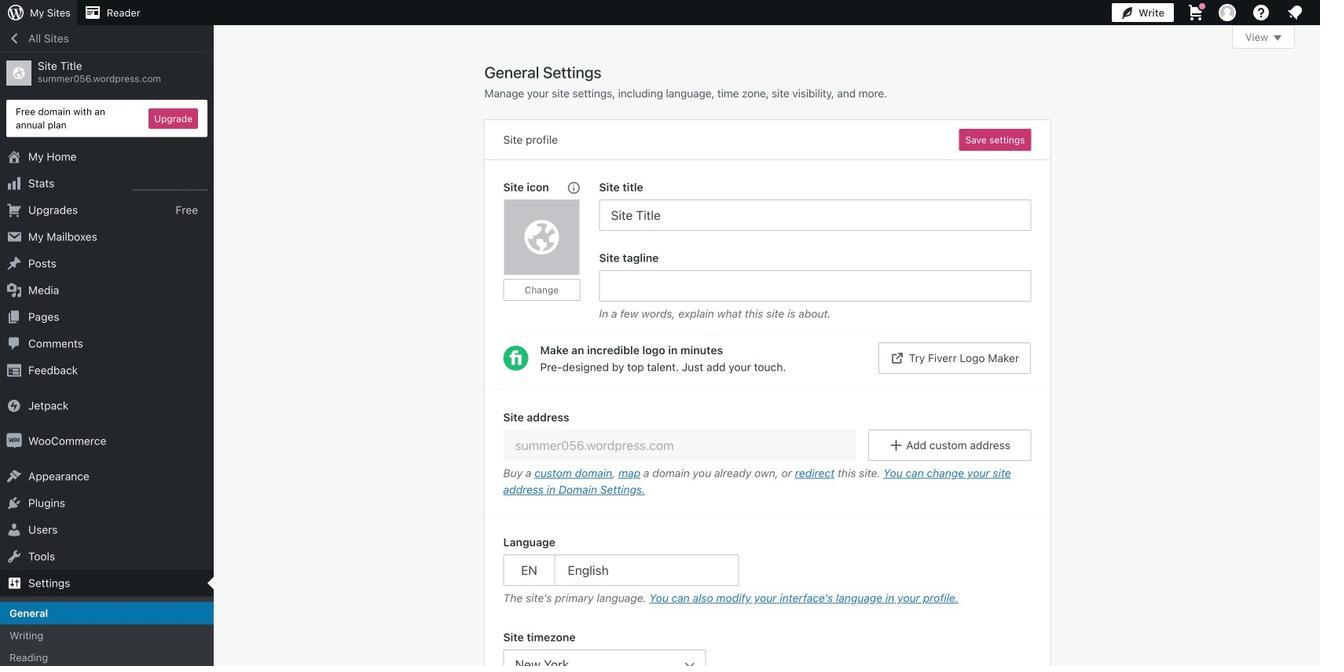 Task type: describe. For each thing, give the bounding box(es) containing it.
my shopping cart image
[[1187, 3, 1206, 22]]

help image
[[1252, 3, 1271, 22]]

manage your notifications image
[[1286, 3, 1305, 22]]

more information image
[[566, 180, 581, 195]]

highest hourly views 0 image
[[133, 181, 208, 191]]

2 list item from the top
[[1314, 154, 1321, 228]]



Task type: vqa. For each thing, say whether or not it's contained in the screenshot.
Group
yes



Task type: locate. For each thing, give the bounding box(es) containing it.
None text field
[[600, 200, 1032, 231], [600, 270, 1032, 302], [600, 200, 1032, 231], [600, 270, 1032, 302]]

closed image
[[1275, 35, 1282, 41]]

group
[[504, 179, 600, 326], [600, 179, 1032, 231], [600, 250, 1032, 326], [485, 390, 1051, 516], [504, 535, 1032, 611], [504, 630, 1032, 667]]

1 list item from the top
[[1314, 80, 1321, 154]]

2 img image from the top
[[6, 434, 22, 449]]

fiverr small logo image
[[504, 346, 529, 371]]

list item
[[1314, 80, 1321, 154], [1314, 154, 1321, 228], [1314, 228, 1321, 286]]

0 vertical spatial img image
[[6, 398, 22, 414]]

3 list item from the top
[[1314, 228, 1321, 286]]

my profile image
[[1219, 4, 1237, 21]]

None text field
[[504, 430, 856, 462]]

1 img image from the top
[[6, 398, 22, 414]]

1 vertical spatial img image
[[6, 434, 22, 449]]

img image
[[6, 398, 22, 414], [6, 434, 22, 449]]

main content
[[485, 25, 1296, 667]]



